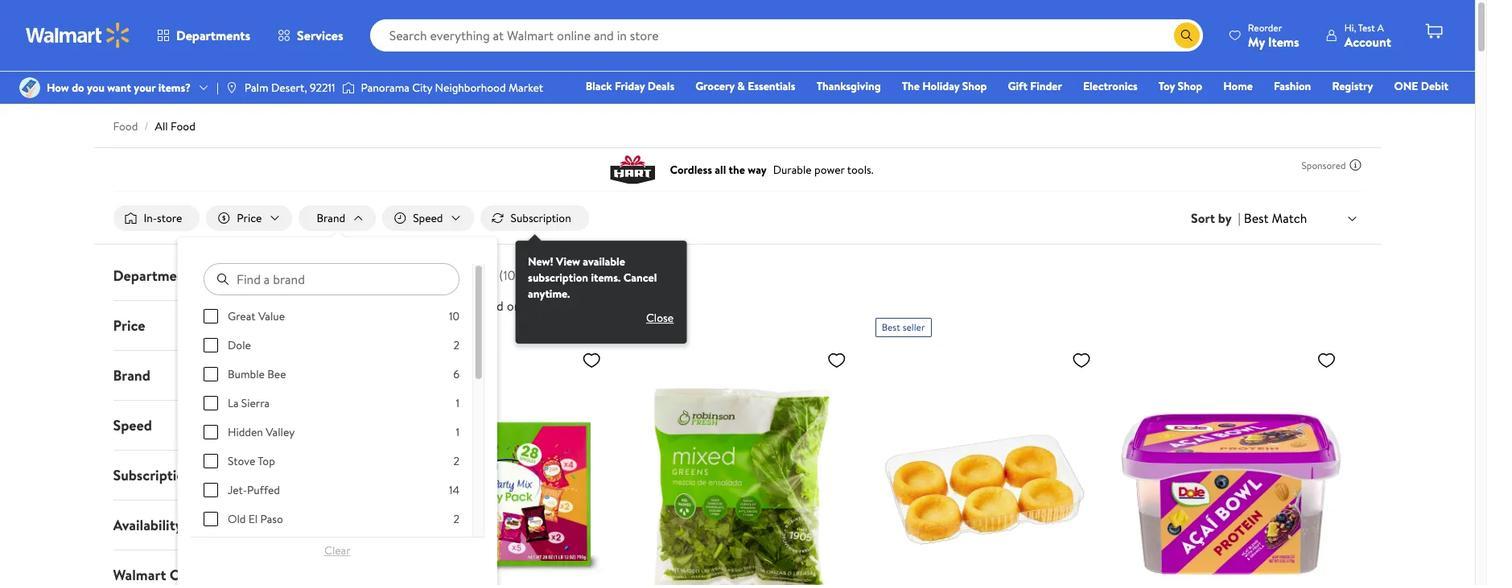 Task type: locate. For each thing, give the bounding box(es) containing it.
2 horizontal spatial price
[[382, 297, 411, 315]]

clear button
[[203, 538, 472, 564]]

items.
[[591, 270, 621, 286]]

ad disclaimer and feedback for skylinedisplayad image
[[1349, 159, 1362, 171]]

1 horizontal spatial subscription
[[511, 210, 571, 226]]

hidden valley
[[228, 424, 295, 440]]

price inside sort and filter section element
[[237, 210, 262, 226]]

shop right 'toy'
[[1178, 78, 1203, 94]]

1 vertical spatial subscription
[[113, 465, 192, 485]]

holiday
[[923, 78, 960, 94]]

1 horizontal spatial shop
[[1178, 78, 1203, 94]]

gift finder
[[1008, 78, 1062, 94]]

in-store button
[[113, 205, 200, 231]]

0 vertical spatial price button
[[206, 205, 293, 231]]

best for fresh mixed greens, 16 oz image
[[637, 320, 656, 334]]

price button
[[206, 205, 293, 231], [100, 301, 350, 350]]

deals
[[648, 78, 675, 94]]

subscription button
[[480, 205, 589, 231]]

1 horizontal spatial best
[[882, 320, 901, 334]]

0 horizontal spatial brand
[[113, 366, 150, 386]]

panorama city neighborhood market
[[361, 80, 543, 96]]

la
[[228, 395, 239, 411]]

speed inside tab
[[113, 415, 152, 436]]

a
[[1378, 21, 1384, 34]]

2 down 14
[[453, 511, 459, 527]]

departments up items?
[[176, 27, 250, 44]]

6
[[453, 366, 459, 382]]

subscription button
[[100, 451, 350, 500]]

 image left how
[[19, 77, 40, 98]]

all food in food (1000+)
[[382, 263, 543, 285]]

subscription
[[511, 210, 571, 226], [113, 465, 192, 485]]

| right by
[[1238, 209, 1241, 227]]

neighborhood
[[435, 80, 506, 96]]

available
[[583, 254, 625, 270]]

add to favorites list, freshness guaranteed, vanilla, dessert shells, 5 oz, 6 count image
[[1072, 350, 1092, 370]]

None checkbox
[[203, 367, 218, 382], [203, 454, 218, 469], [203, 483, 218, 498], [203, 512, 218, 527], [203, 367, 218, 382], [203, 454, 218, 469], [203, 483, 218, 498], [203, 512, 218, 527]]

group
[[203, 308, 459, 585]]

2 2 from the top
[[453, 453, 459, 469]]

my
[[1248, 33, 1265, 50]]

the
[[902, 78, 920, 94]]

cart contains 0 items total amount $0.00 image
[[1425, 22, 1444, 41]]

brand tab
[[100, 351, 350, 400]]

walmart image
[[26, 23, 130, 48]]

0 horizontal spatial price
[[113, 316, 145, 336]]

all
[[155, 118, 168, 134], [382, 263, 401, 285]]

1 shop from the left
[[963, 78, 987, 94]]

shop
[[963, 78, 987, 94], [1178, 78, 1203, 94]]

0 horizontal spatial speed button
[[100, 401, 350, 450]]

brand button
[[299, 205, 376, 231], [100, 351, 350, 400]]

1 horizontal spatial  image
[[342, 80, 355, 96]]

best seller for fresh mixed greens, 16 oz image
[[637, 320, 680, 334]]

speed button
[[382, 205, 474, 231], [100, 401, 350, 450]]

search icon image
[[1181, 29, 1194, 42]]

1 for la sierra
[[456, 395, 459, 411]]

2 vertical spatial price
[[113, 316, 145, 336]]

bee
[[267, 366, 286, 382]]

dole
[[228, 337, 251, 353]]

speed tab
[[100, 401, 350, 450]]

2 horizontal spatial best
[[1244, 209, 1269, 227]]

stove
[[228, 453, 255, 469]]

0 horizontal spatial best seller
[[637, 320, 680, 334]]

old el paso
[[228, 511, 283, 527]]

0 vertical spatial brand button
[[299, 205, 376, 231]]

by
[[1219, 209, 1232, 227]]

Walmart Site-Wide search field
[[370, 19, 1203, 52]]

0 vertical spatial speed
[[413, 210, 443, 226]]

2 vertical spatial 2
[[453, 511, 459, 527]]

1 vertical spatial |
[[1238, 209, 1241, 227]]

 image right 92211
[[342, 80, 355, 96]]

gift finder link
[[1001, 77, 1070, 95]]

Search search field
[[370, 19, 1203, 52]]

best for freshness guaranteed, vanilla, dessert shells, 5 oz, 6 count image
[[882, 320, 901, 334]]

clear
[[324, 543, 351, 559]]

 image for how
[[19, 77, 40, 98]]

1 horizontal spatial speed
[[413, 210, 443, 226]]

2 up 14
[[453, 453, 459, 469]]

0 horizontal spatial speed
[[113, 415, 152, 436]]

1 2 from the top
[[453, 337, 459, 353]]

0 vertical spatial 2
[[453, 337, 459, 353]]

 image
[[19, 77, 40, 98], [342, 80, 355, 96]]

0 horizontal spatial best
[[637, 320, 656, 334]]

la sierra
[[228, 395, 270, 411]]

1 vertical spatial all
[[382, 263, 401, 285]]

desert,
[[271, 80, 307, 96]]

None checkbox
[[203, 309, 218, 324], [203, 338, 218, 353], [203, 396, 218, 411], [203, 425, 218, 440], [203, 309, 218, 324], [203, 338, 218, 353], [203, 396, 218, 411], [203, 425, 218, 440]]

best seller for freshness guaranteed, vanilla, dessert shells, 5 oz, 6 count image
[[882, 320, 925, 334]]

2 shop from the left
[[1178, 78, 1203, 94]]

2 1 from the top
[[456, 424, 459, 440]]

toy shop link
[[1152, 77, 1210, 95]]

registry
[[1332, 78, 1374, 94]]

0 horizontal spatial |
[[217, 80, 219, 96]]

close
[[646, 310, 674, 326]]

registry link
[[1325, 77, 1381, 95]]

0 vertical spatial |
[[217, 80, 219, 96]]

the holiday shop
[[902, 78, 987, 94]]

1 horizontal spatial seller
[[903, 320, 925, 334]]

0 horizontal spatial subscription
[[113, 465, 192, 485]]

| inside sort and filter section element
[[1238, 209, 1241, 227]]

subscription up availability
[[113, 465, 192, 485]]

purchased
[[447, 297, 504, 315]]

2 seller from the left
[[903, 320, 925, 334]]

1 vertical spatial price
[[382, 297, 411, 315]]

1 vertical spatial 1
[[456, 424, 459, 440]]

add to favorites list, great value variety pack party mixes 28 count, 1 oz image
[[582, 350, 602, 370]]

1 seller from the left
[[658, 320, 680, 334]]

| left palm
[[217, 80, 219, 96]]

thanksgiving link
[[809, 77, 888, 95]]

legal information image
[[547, 300, 560, 312]]

fashion
[[1274, 78, 1312, 94]]

hidden
[[228, 424, 263, 440]]

group containing great value
[[203, 308, 459, 585]]

grocery & essentials
[[696, 78, 796, 94]]

(1000+)
[[499, 267, 543, 284]]

1 horizontal spatial speed button
[[382, 205, 474, 231]]

speed
[[413, 210, 443, 226], [113, 415, 152, 436]]

seller for freshness guaranteed, vanilla, dessert shells, 5 oz, 6 count image
[[903, 320, 925, 334]]

0 horizontal spatial shop
[[963, 78, 987, 94]]

0 vertical spatial brand
[[317, 210, 345, 226]]

tab
[[100, 551, 350, 585]]

subscription up new!
[[511, 210, 571, 226]]

1 horizontal spatial brand
[[317, 210, 345, 226]]

food left in
[[405, 263, 440, 285]]

items?
[[158, 80, 191, 96]]

&
[[738, 78, 745, 94]]

0 vertical spatial departments
[[176, 27, 250, 44]]

0 horizontal spatial  image
[[19, 77, 40, 98]]

subscription inside subscription button
[[511, 210, 571, 226]]

0 vertical spatial speed button
[[382, 205, 474, 231]]

food right /
[[171, 118, 195, 134]]

availability tab
[[100, 501, 350, 550]]

in-
[[144, 210, 157, 226]]

new! view available subscription items. cancel anytime. close
[[528, 254, 674, 326]]

/
[[144, 118, 149, 134]]

sierra
[[241, 395, 270, 411]]

10
[[449, 308, 459, 324]]

1 horizontal spatial price
[[237, 210, 262, 226]]

departments down in-store 'button'
[[113, 266, 196, 286]]

2 up 6
[[453, 337, 459, 353]]

0 vertical spatial 1
[[456, 395, 459, 411]]

1 horizontal spatial |
[[1238, 209, 1241, 227]]

best inside dropdown button
[[1244, 209, 1269, 227]]

1 horizontal spatial best seller
[[882, 320, 925, 334]]

departments button
[[143, 16, 264, 55]]

seller
[[658, 320, 680, 334], [903, 320, 925, 334]]

toy shop
[[1159, 78, 1203, 94]]

1 vertical spatial brand
[[113, 366, 150, 386]]

0 horizontal spatial all
[[155, 118, 168, 134]]

in-store
[[144, 210, 182, 226]]

all right /
[[155, 118, 168, 134]]

1 vertical spatial price button
[[100, 301, 350, 350]]

 image
[[225, 81, 238, 94]]

want
[[107, 80, 131, 96]]

0 vertical spatial subscription
[[511, 210, 571, 226]]

how
[[47, 80, 69, 96]]

1 horizontal spatial all
[[382, 263, 401, 285]]

1 best seller from the left
[[637, 320, 680, 334]]

shop right holiday
[[963, 78, 987, 94]]

value
[[258, 308, 285, 324]]

speed inside sort and filter section element
[[413, 210, 443, 226]]

test
[[1359, 21, 1375, 34]]

1 vertical spatial speed button
[[100, 401, 350, 450]]

1 vertical spatial speed
[[113, 415, 152, 436]]

1 1 from the top
[[456, 395, 459, 411]]

all food link
[[155, 118, 195, 134]]

3 2 from the top
[[453, 511, 459, 527]]

hi, test a account
[[1345, 21, 1392, 50]]

panorama
[[361, 80, 410, 96]]

2 best seller from the left
[[882, 320, 925, 334]]

black friday deals
[[586, 78, 675, 94]]

food
[[113, 118, 138, 134], [171, 118, 195, 134], [405, 263, 440, 285], [461, 263, 496, 285]]

0 horizontal spatial seller
[[658, 320, 680, 334]]

departments inside dropdown button
[[113, 266, 196, 286]]

0 vertical spatial price
[[237, 210, 262, 226]]

all left in
[[382, 263, 401, 285]]

1 vertical spatial departments
[[113, 266, 196, 286]]

best
[[1244, 209, 1269, 227], [637, 320, 656, 334], [882, 320, 901, 334]]

1 vertical spatial 2
[[453, 453, 459, 469]]

price when purchased online
[[382, 297, 541, 315]]

dole acai bowls frozen protein acai blend with fruit and granola, 6 oz image
[[1121, 344, 1343, 585]]



Task type: vqa. For each thing, say whether or not it's contained in the screenshot.


Task type: describe. For each thing, give the bounding box(es) containing it.
when
[[414, 297, 444, 315]]

toy
[[1159, 78, 1175, 94]]

0 vertical spatial all
[[155, 118, 168, 134]]

fresh mixed greens, 16 oz image
[[630, 344, 853, 585]]

 image for panorama
[[342, 80, 355, 96]]

how do you want your items?
[[47, 80, 191, 96]]

food left /
[[113, 118, 138, 134]]

close button
[[633, 305, 687, 331]]

in
[[444, 263, 457, 285]]

you
[[87, 80, 105, 96]]

one
[[1394, 78, 1419, 94]]

departments inside popup button
[[176, 27, 250, 44]]

items
[[1268, 33, 1300, 50]]

2 for top
[[453, 453, 459, 469]]

reorder
[[1248, 21, 1283, 34]]

sort
[[1191, 209, 1215, 227]]

subscription
[[528, 270, 588, 286]]

walmart+
[[1401, 101, 1449, 117]]

food / all food
[[113, 118, 195, 134]]

grocery
[[696, 78, 735, 94]]

top
[[258, 453, 275, 469]]

great value variety pack party mixes 28 count, 1 oz image
[[385, 344, 608, 585]]

price tab
[[100, 301, 350, 350]]

home link
[[1216, 77, 1261, 95]]

anytime.
[[528, 286, 570, 302]]

gift
[[1008, 78, 1028, 94]]

great value
[[228, 308, 285, 324]]

brand inside sort and filter section element
[[317, 210, 345, 226]]

stove top
[[228, 453, 275, 469]]

best match
[[1244, 209, 1308, 227]]

availability
[[113, 515, 182, 535]]

paso
[[260, 511, 283, 527]]

the holiday shop link
[[895, 77, 995, 95]]

online
[[507, 297, 541, 315]]

1 for hidden valley
[[456, 424, 459, 440]]

home
[[1224, 78, 1253, 94]]

sort and filter section element
[[94, 192, 1382, 344]]

walmart+ link
[[1394, 100, 1456, 118]]

thanksgiving
[[817, 78, 881, 94]]

freshness guaranteed, vanilla, dessert shells, 5 oz, 6 count image
[[876, 344, 1098, 585]]

services button
[[264, 16, 357, 55]]

do
[[72, 80, 84, 96]]

92211
[[310, 80, 335, 96]]

availability button
[[100, 501, 350, 550]]

departments button
[[100, 251, 350, 300]]

jet-puffed
[[228, 482, 280, 498]]

departments tab
[[100, 251, 350, 300]]

sort by |
[[1191, 209, 1241, 227]]

brand button inside sort and filter section element
[[299, 205, 376, 231]]

grocery & essentials link
[[688, 77, 803, 95]]

add to favorites list, dole acai bowls frozen protein acai blend with fruit and granola, 6 oz image
[[1317, 350, 1337, 370]]

cancel
[[624, 270, 657, 286]]

finder
[[1031, 78, 1062, 94]]

jet-
[[228, 482, 247, 498]]

black friday deals link
[[579, 77, 682, 95]]

fashion link
[[1267, 77, 1319, 95]]

food link
[[113, 118, 138, 134]]

2 for el
[[453, 511, 459, 527]]

14
[[449, 482, 459, 498]]

city
[[412, 80, 432, 96]]

puffed
[[247, 482, 280, 498]]

1 vertical spatial brand button
[[100, 351, 350, 400]]

subscription tab
[[100, 451, 350, 500]]

add to favorites list, fresh mixed greens, 16 oz image
[[827, 350, 847, 370]]

brand inside brand tab
[[113, 366, 150, 386]]

essentials
[[748, 78, 796, 94]]

sponsored
[[1302, 158, 1346, 172]]

electronics
[[1083, 78, 1138, 94]]

reorder my items
[[1248, 21, 1300, 50]]

palm
[[245, 80, 268, 96]]

seller for fresh mixed greens, 16 oz image
[[658, 320, 680, 334]]

best match button
[[1241, 208, 1362, 229]]

your
[[134, 80, 156, 96]]

account
[[1345, 33, 1392, 50]]

price inside tab
[[113, 316, 145, 336]]

food right in
[[461, 263, 496, 285]]

view
[[556, 254, 580, 270]]

old
[[228, 511, 246, 527]]

hi,
[[1345, 21, 1357, 34]]

valley
[[266, 424, 295, 440]]

black
[[586, 78, 612, 94]]

friday
[[615, 78, 645, 94]]

el
[[248, 511, 258, 527]]

subscription inside subscription dropdown button
[[113, 465, 192, 485]]

palm desert, 92211
[[245, 80, 335, 96]]

great
[[228, 308, 256, 324]]

new!
[[528, 254, 554, 270]]

match
[[1272, 209, 1308, 227]]

Find a brand search field
[[203, 263, 459, 295]]



